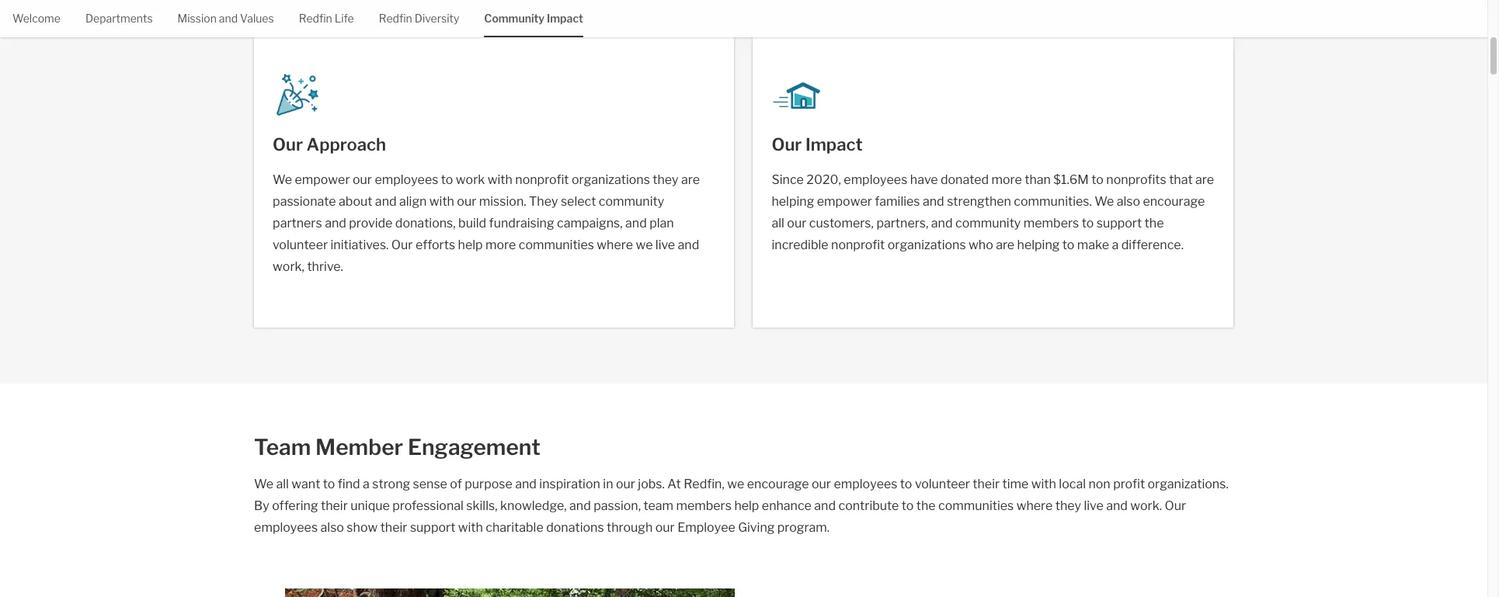 Task type: vqa. For each thing, say whether or not it's contained in the screenshot.
with
yes



Task type: locate. For each thing, give the bounding box(es) containing it.
help inside the we all want to find a strong sense of purpose and inspiration in our jobs. at redfin, we encourage our employees to volunteer their time with local non profit organizations. by offering their unique professional skills, knowledge, and passion, team members help enhance and contribute to the communities where they live and work. our employees also show their support with charitable donations through our employee giving program.
[[734, 499, 759, 514]]

0 vertical spatial their
[[973, 477, 1000, 492]]

1 horizontal spatial where
[[1016, 499, 1053, 514]]

0 horizontal spatial community
[[599, 194, 664, 209]]

we
[[273, 173, 292, 187], [1095, 194, 1114, 209], [254, 477, 273, 492]]

with
[[488, 173, 513, 187], [429, 194, 454, 209], [1031, 477, 1056, 492], [458, 521, 483, 535]]

about
[[339, 194, 372, 209]]

0 vertical spatial community
[[599, 194, 664, 209]]

1 vertical spatial we
[[1095, 194, 1114, 209]]

1 horizontal spatial all
[[772, 216, 784, 231]]

time
[[1002, 477, 1029, 492]]

build
[[458, 216, 486, 231]]

we down nonprofits
[[1095, 194, 1114, 209]]

our down team
[[655, 521, 675, 535]]

where inside we empower our employees to work with nonprofit organizations they are passionate about and align with our mission. they select community partners and provide donations, build fundraising campaigns, and plan volunteer initiatives. our efforts help more communities where we live and work, thrive.
[[597, 238, 633, 253]]

our down donations,
[[391, 238, 413, 253]]

0 vertical spatial a
[[1112, 238, 1119, 253]]

we up the passionate
[[273, 173, 292, 187]]

0 horizontal spatial also
[[320, 521, 344, 535]]

mission.
[[479, 194, 526, 209]]

0 vertical spatial communities
[[519, 238, 594, 253]]

unique
[[350, 499, 390, 514]]

1 vertical spatial helping
[[1017, 238, 1060, 253]]

want
[[291, 477, 320, 492]]

1 horizontal spatial live
[[1084, 499, 1103, 514]]

empower inside we empower our employees to work with nonprofit organizations they are passionate about and align with our mission. they select community partners and provide donations, build fundraising campaigns, and plan volunteer initiatives. our efforts help more communities where we live and work, thrive.
[[295, 173, 350, 187]]

impact right community
[[547, 12, 583, 25]]

their down find
[[321, 499, 348, 514]]

0 horizontal spatial helping
[[772, 194, 814, 209]]

members down redfin,
[[676, 499, 732, 514]]

redfin
[[299, 12, 332, 25], [379, 12, 412, 25]]

jobs.
[[638, 477, 665, 492]]

0 horizontal spatial volunteer
[[273, 238, 328, 253]]

1 horizontal spatial also
[[1117, 194, 1140, 209]]

0 vertical spatial we
[[636, 238, 653, 253]]

community up plan
[[599, 194, 664, 209]]

and
[[219, 12, 238, 25], [375, 194, 397, 209], [923, 194, 944, 209], [325, 216, 346, 231], [625, 216, 647, 231], [931, 216, 953, 231], [678, 238, 699, 253], [515, 477, 537, 492], [569, 499, 591, 514], [814, 499, 836, 514], [1106, 499, 1128, 514]]

encourage down the that
[[1143, 194, 1205, 209]]

community
[[484, 12, 545, 25]]

1 vertical spatial we
[[727, 477, 744, 492]]

the up difference.
[[1145, 216, 1164, 231]]

a
[[1112, 238, 1119, 253], [363, 477, 370, 492]]

0 horizontal spatial redfin
[[299, 12, 332, 25]]

find
[[338, 477, 360, 492]]

redfin academy logo image
[[772, 70, 821, 120]]

the inside the we all want to find a strong sense of purpose and inspiration in our jobs. at redfin, we encourage our employees to volunteer their time with local non profit organizations. by offering their unique professional skills, knowledge, and passion, team members help enhance and contribute to the communities where they live and work. our employees also show their support with charitable donations through our employee giving program.
[[916, 499, 936, 514]]

communities down time
[[938, 499, 1014, 514]]

1 vertical spatial more
[[485, 238, 516, 253]]

passionate
[[273, 194, 336, 209]]

1 horizontal spatial more
[[991, 173, 1022, 187]]

our approach link
[[273, 132, 716, 157]]

0 horizontal spatial members
[[676, 499, 732, 514]]

members down the 'communities.'
[[1024, 216, 1079, 231]]

nonprofit down customers, at right top
[[831, 238, 885, 253]]

0 vertical spatial help
[[458, 238, 483, 253]]

1 horizontal spatial communities
[[938, 499, 1014, 514]]

1 horizontal spatial they
[[1055, 499, 1081, 514]]

1 vertical spatial organizations
[[888, 238, 966, 253]]

help inside we empower our employees to work with nonprofit organizations they are passionate about and align with our mission. they select community partners and provide donations, build fundraising campaigns, and plan volunteer initiatives. our efforts help more communities where we live and work, thrive.
[[458, 238, 483, 253]]

our down work at the left top of the page
[[457, 194, 476, 209]]

helping down the 'communities.'
[[1017, 238, 1060, 253]]

support inside since 2020, employees have donated more than $1.6m to nonprofits that are helping empower families and strengthen communities. we also encourage all our customers, partners, and community members to support the incredible nonprofit organizations who are helping to make a difference.
[[1096, 216, 1142, 231]]

0 vertical spatial helping
[[772, 194, 814, 209]]

our down organizations.
[[1165, 499, 1186, 514]]

1 vertical spatial a
[[363, 477, 370, 492]]

local
[[1059, 477, 1086, 492]]

0 vertical spatial live
[[655, 238, 675, 253]]

1 horizontal spatial organizations
[[888, 238, 966, 253]]

organizations
[[572, 173, 650, 187], [888, 238, 966, 253]]

0 vertical spatial support
[[1096, 216, 1142, 231]]

with up mission.
[[488, 173, 513, 187]]

the right contribute
[[916, 499, 936, 514]]

more left than
[[991, 173, 1022, 187]]

our
[[273, 135, 303, 155], [772, 135, 802, 155], [391, 238, 413, 253], [1165, 499, 1186, 514]]

1 horizontal spatial impact
[[805, 135, 863, 155]]

who
[[969, 238, 993, 253]]

2020,
[[806, 173, 841, 187]]

0 horizontal spatial their
[[321, 499, 348, 514]]

helping
[[772, 194, 814, 209], [1017, 238, 1060, 253]]

1 vertical spatial support
[[410, 521, 455, 535]]

live inside the we all want to find a strong sense of purpose and inspiration in our jobs. at redfin, we encourage our employees to volunteer their time with local non profit organizations. by offering their unique professional skills, knowledge, and passion, team members help enhance and contribute to the communities where they live and work. our employees also show their support with charitable donations through our employee giving program.
[[1084, 499, 1103, 514]]

0 horizontal spatial support
[[410, 521, 455, 535]]

1 horizontal spatial help
[[734, 499, 759, 514]]

a right find
[[363, 477, 370, 492]]

more
[[991, 173, 1022, 187], [485, 238, 516, 253]]

0 horizontal spatial organizations
[[572, 173, 650, 187]]

enhance
[[762, 499, 812, 514]]

1 vertical spatial community
[[955, 216, 1021, 231]]

also
[[1117, 194, 1140, 209], [320, 521, 344, 535]]

0 horizontal spatial a
[[363, 477, 370, 492]]

the
[[1145, 216, 1164, 231], [916, 499, 936, 514]]

where
[[597, 238, 633, 253], [1016, 499, 1053, 514]]

donations,
[[395, 216, 456, 231]]

also down nonprofits
[[1117, 194, 1140, 209]]

we down plan
[[636, 238, 653, 253]]

1 vertical spatial their
[[321, 499, 348, 514]]

their
[[973, 477, 1000, 492], [321, 499, 348, 514], [380, 521, 407, 535]]

their left time
[[973, 477, 1000, 492]]

with down skills,
[[458, 521, 483, 535]]

communities down 'campaigns,'
[[519, 238, 594, 253]]

woman presenting on stage image
[[273, 70, 322, 120]]

empower up the passionate
[[295, 173, 350, 187]]

1 horizontal spatial we
[[727, 477, 744, 492]]

1 horizontal spatial nonprofit
[[831, 238, 885, 253]]

help down build
[[458, 238, 483, 253]]

mission and values
[[178, 12, 274, 25]]

nonprofit up they
[[515, 173, 569, 187]]

purpose
[[465, 477, 512, 492]]

through
[[607, 521, 653, 535]]

families
[[875, 194, 920, 209]]

1 vertical spatial where
[[1016, 499, 1053, 514]]

1 vertical spatial empower
[[817, 194, 872, 209]]

also left "show"
[[320, 521, 344, 535]]

help up giving
[[734, 499, 759, 514]]

impact inside community impact link
[[547, 12, 583, 25]]

empower up customers, at right top
[[817, 194, 872, 209]]

nonprofit inside since 2020, employees have donated more than $1.6m to nonprofits that are helping empower families and strengthen communities. we also encourage all our customers, partners, and community members to support the incredible nonprofit organizations who are helping to make a difference.
[[831, 238, 885, 253]]

1 vertical spatial the
[[916, 499, 936, 514]]

organizations up select
[[572, 173, 650, 187]]

our right in
[[616, 477, 635, 492]]

team member engagement
[[254, 434, 541, 461]]

0 horizontal spatial more
[[485, 238, 516, 253]]

0 vertical spatial more
[[991, 173, 1022, 187]]

we for we empower our employees to work with nonprofit organizations they are passionate about and align with our mission. they select community partners and provide donations, build fundraising campaigns, and plan volunteer initiatives. our efforts help more communities where we live and work, thrive.
[[273, 173, 292, 187]]

make
[[1077, 238, 1109, 253]]

at
[[667, 477, 681, 492]]

0 horizontal spatial where
[[597, 238, 633, 253]]

employees
[[375, 173, 438, 187], [844, 173, 907, 187], [834, 477, 897, 492], [254, 521, 318, 535]]

a inside the we all want to find a strong sense of purpose and inspiration in our jobs. at redfin, we encourage our employees to volunteer their time with local non profit organizations. by offering their unique professional skills, knowledge, and passion, team members help enhance and contribute to the communities where they live and work. our employees also show their support with charitable donations through our employee giving program.
[[363, 477, 370, 492]]

to inside we empower our employees to work with nonprofit organizations they are passionate about and align with our mission. they select community partners and provide donations, build fundraising campaigns, and plan volunteer initiatives. our efforts help more communities where we live and work, thrive.
[[441, 173, 453, 187]]

redfin left life
[[299, 12, 332, 25]]

1 vertical spatial nonprofit
[[831, 238, 885, 253]]

where down time
[[1016, 499, 1053, 514]]

1 horizontal spatial support
[[1096, 216, 1142, 231]]

our inside the we all want to find a strong sense of purpose and inspiration in our jobs. at redfin, we encourage our employees to volunteer their time with local non profit organizations. by offering their unique professional skills, knowledge, and passion, team members help enhance and contribute to the communities where they live and work. our employees also show their support with charitable donations through our employee giving program.
[[1165, 499, 1186, 514]]

0 horizontal spatial live
[[655, 238, 675, 253]]

communities
[[519, 238, 594, 253], [938, 499, 1014, 514]]

2 vertical spatial we
[[254, 477, 273, 492]]

1 horizontal spatial encourage
[[1143, 194, 1205, 209]]

are
[[681, 173, 700, 187], [1195, 173, 1214, 187], [996, 238, 1015, 253]]

0 horizontal spatial nonprofit
[[515, 173, 569, 187]]

impact inside our impact link
[[805, 135, 863, 155]]

1 horizontal spatial volunteer
[[915, 477, 970, 492]]

1 vertical spatial impact
[[805, 135, 863, 155]]

profit
[[1113, 477, 1145, 492]]

volunteer inside the we all want to find a strong sense of purpose and inspiration in our jobs. at redfin, we encourage our employees to volunteer their time with local non profit organizations. by offering their unique professional skills, knowledge, and passion, team members help enhance and contribute to the communities where they live and work. our employees also show their support with charitable donations through our employee giving program.
[[915, 477, 970, 492]]

2 redfin from the left
[[379, 12, 412, 25]]

employees inside we empower our employees to work with nonprofit organizations they are passionate about and align with our mission. they select community partners and provide donations, build fundraising campaigns, and plan volunteer initiatives. our efforts help more communities where we live and work, thrive.
[[375, 173, 438, 187]]

we for we all want to find a strong sense of purpose and inspiration in our jobs. at redfin, we encourage our employees to volunteer their time with local non profit organizations. by offering their unique professional skills, knowledge, and passion, team members help enhance and contribute to the communities where they live and work. our employees also show their support with charitable donations through our employee giving program.
[[254, 477, 273, 492]]

they inside we empower our employees to work with nonprofit organizations they are passionate about and align with our mission. they select community partners and provide donations, build fundraising campaigns, and plan volunteer initiatives. our efforts help more communities where we live and work, thrive.
[[653, 173, 679, 187]]

since 2020, employees have donated more than $1.6m to nonprofits that are helping empower families and strengthen communities. we also encourage all our customers, partners, and community members to support the incredible nonprofit organizations who are helping to make a difference.
[[772, 173, 1214, 253]]

redfin inside "link"
[[299, 12, 332, 25]]

0 vertical spatial volunteer
[[273, 238, 328, 253]]

strong
[[372, 477, 410, 492]]

all inside since 2020, employees have donated more than $1.6m to nonprofits that are helping empower families and strengthen communities. we also encourage all our customers, partners, and community members to support the incredible nonprofit organizations who are helping to make a difference.
[[772, 216, 784, 231]]

encourage up enhance
[[747, 477, 809, 492]]

1 redfin from the left
[[299, 12, 332, 25]]

all inside the we all want to find a strong sense of purpose and inspiration in our jobs. at redfin, we encourage our employees to volunteer their time with local non profit organizations. by offering their unique professional skills, knowledge, and passion, team members help enhance and contribute to the communities where they live and work. our employees also show their support with charitable donations through our employee giving program.
[[276, 477, 289, 492]]

1 horizontal spatial redfin
[[379, 12, 412, 25]]

redfin diversity link
[[379, 0, 459, 35]]

team
[[254, 434, 311, 461]]

0 horizontal spatial help
[[458, 238, 483, 253]]

1 horizontal spatial are
[[996, 238, 1015, 253]]

0 horizontal spatial they
[[653, 173, 679, 187]]

non
[[1088, 477, 1110, 492]]

community
[[599, 194, 664, 209], [955, 216, 1021, 231]]

0 vertical spatial they
[[653, 173, 679, 187]]

we
[[636, 238, 653, 253], [727, 477, 744, 492]]

support up make
[[1096, 216, 1142, 231]]

are inside we empower our employees to work with nonprofit organizations they are passionate about and align with our mission. they select community partners and provide donations, build fundraising campaigns, and plan volunteer initiatives. our efforts help more communities where we live and work, thrive.
[[681, 173, 700, 187]]

0 vertical spatial nonprofit
[[515, 173, 569, 187]]

0 vertical spatial impact
[[547, 12, 583, 25]]

all up incredible on the right top
[[772, 216, 784, 231]]

0 vertical spatial where
[[597, 238, 633, 253]]

all left want
[[276, 477, 289, 492]]

employees down offering
[[254, 521, 318, 535]]

values
[[240, 12, 274, 25]]

1 vertical spatial also
[[320, 521, 344, 535]]

1 vertical spatial communities
[[938, 499, 1014, 514]]

0 horizontal spatial all
[[276, 477, 289, 492]]

live down plan
[[655, 238, 675, 253]]

0 horizontal spatial empower
[[295, 173, 350, 187]]

0 horizontal spatial communities
[[519, 238, 594, 253]]

0 vertical spatial members
[[1024, 216, 1079, 231]]

employees up families
[[844, 173, 907, 187]]

offering
[[272, 499, 318, 514]]

employees up align
[[375, 173, 438, 187]]

fundraising
[[489, 216, 554, 231]]

community inside since 2020, employees have donated more than $1.6m to nonprofits that are helping empower families and strengthen communities. we also encourage all our customers, partners, and community members to support the incredible nonprofit organizations who are helping to make a difference.
[[955, 216, 1021, 231]]

1 vertical spatial they
[[1055, 499, 1081, 514]]

0 horizontal spatial impact
[[547, 12, 583, 25]]

departments
[[85, 12, 153, 25]]

1 vertical spatial help
[[734, 499, 759, 514]]

all
[[772, 216, 784, 231], [276, 477, 289, 492]]

employees inside since 2020, employees have donated more than $1.6m to nonprofits that are helping empower families and strengthen communities. we also encourage all our customers, partners, and community members to support the incredible nonprofit organizations who are helping to make a difference.
[[844, 173, 907, 187]]

their right "show"
[[380, 521, 407, 535]]

more down fundraising
[[485, 238, 516, 253]]

they up plan
[[653, 173, 679, 187]]

0 horizontal spatial encourage
[[747, 477, 809, 492]]

0 vertical spatial organizations
[[572, 173, 650, 187]]

we inside the we all want to find a strong sense of purpose and inspiration in our jobs. at redfin, we encourage our employees to volunteer their time with local non profit organizations. by offering their unique professional skills, knowledge, and passion, team members help enhance and contribute to the communities where they live and work. our employees also show their support with charitable donations through our employee giving program.
[[254, 477, 273, 492]]

0 horizontal spatial we
[[636, 238, 653, 253]]

community up who
[[955, 216, 1021, 231]]

1 horizontal spatial empower
[[817, 194, 872, 209]]

0 vertical spatial empower
[[295, 173, 350, 187]]

impact for our impact
[[805, 135, 863, 155]]

1 horizontal spatial a
[[1112, 238, 1119, 253]]

1 horizontal spatial community
[[955, 216, 1021, 231]]

a right make
[[1112, 238, 1119, 253]]

volunteer down partners
[[273, 238, 328, 253]]

0 vertical spatial we
[[273, 173, 292, 187]]

campaigns,
[[557, 216, 623, 231]]

we up by
[[254, 477, 273, 492]]

0 vertical spatial encourage
[[1143, 194, 1205, 209]]

1 vertical spatial all
[[276, 477, 289, 492]]

1 vertical spatial encourage
[[747, 477, 809, 492]]

our up incredible on the right top
[[787, 216, 806, 231]]

encourage inside the we all want to find a strong sense of purpose and inspiration in our jobs. at redfin, we encourage our employees to volunteer their time with local non profit organizations. by offering their unique professional skills, knowledge, and passion, team members help enhance and contribute to the communities where they live and work. our employees also show their support with charitable donations through our employee giving program.
[[747, 477, 809, 492]]

our approach
[[273, 135, 386, 155]]

organizations inside we empower our employees to work with nonprofit organizations they are passionate about and align with our mission. they select community partners and provide donations, build fundraising campaigns, and plan volunteer initiatives. our efforts help more communities where we live and work, thrive.
[[572, 173, 650, 187]]

2 vertical spatial their
[[380, 521, 407, 535]]

organizations down partners,
[[888, 238, 966, 253]]

0 vertical spatial the
[[1145, 216, 1164, 231]]

support down "professional" at bottom left
[[410, 521, 455, 535]]

charitable
[[486, 521, 543, 535]]

1 vertical spatial members
[[676, 499, 732, 514]]

0 horizontal spatial the
[[916, 499, 936, 514]]

more inside we empower our employees to work with nonprofit organizations they are passionate about and align with our mission. they select community partners and provide donations, build fundraising campaigns, and plan volunteer initiatives. our efforts help more communities where we live and work, thrive.
[[485, 238, 516, 253]]

0 vertical spatial all
[[772, 216, 784, 231]]

volunteer
[[273, 238, 328, 253], [915, 477, 970, 492]]

help
[[458, 238, 483, 253], [734, 499, 759, 514]]

our inside we empower our employees to work with nonprofit organizations they are passionate about and align with our mission. they select community partners and provide donations, build fundraising campaigns, and plan volunteer initiatives. our efforts help more communities where we live and work, thrive.
[[391, 238, 413, 253]]

1 vertical spatial live
[[1084, 499, 1103, 514]]

we inside we empower our employees to work with nonprofit organizations they are passionate about and align with our mission. they select community partners and provide donations, build fundraising campaigns, and plan volunteer initiatives. our efforts help more communities where we live and work, thrive.
[[273, 173, 292, 187]]

diversity
[[415, 12, 459, 25]]

thrive.
[[307, 260, 343, 274]]

1 horizontal spatial members
[[1024, 216, 1079, 231]]

members inside since 2020, employees have donated more than $1.6m to nonprofits that are helping empower families and strengthen communities. we also encourage all our customers, partners, and community members to support the incredible nonprofit organizations who are helping to make a difference.
[[1024, 216, 1079, 231]]

volunteer left time
[[915, 477, 970, 492]]

a inside since 2020, employees have donated more than $1.6m to nonprofits that are helping empower families and strengthen communities. we also encourage all our customers, partners, and community members to support the incredible nonprofit organizations who are helping to make a difference.
[[1112, 238, 1119, 253]]

community impact
[[484, 12, 583, 25]]

1 horizontal spatial the
[[1145, 216, 1164, 231]]

0 vertical spatial also
[[1117, 194, 1140, 209]]

0 horizontal spatial are
[[681, 173, 700, 187]]

they down local
[[1055, 499, 1081, 514]]

community impact link
[[484, 0, 583, 35]]

with up donations,
[[429, 194, 454, 209]]

helping down the since
[[772, 194, 814, 209]]

our
[[353, 173, 372, 187], [457, 194, 476, 209], [787, 216, 806, 231], [616, 477, 635, 492], [812, 477, 831, 492], [655, 521, 675, 535]]

we right redfin,
[[727, 477, 744, 492]]

redfin left "diversity"
[[379, 12, 412, 25]]

impact up 2020,
[[805, 135, 863, 155]]

where down 'campaigns,'
[[597, 238, 633, 253]]

1 vertical spatial volunteer
[[915, 477, 970, 492]]

they
[[653, 173, 679, 187], [1055, 499, 1081, 514]]

skills,
[[466, 499, 498, 514]]

encourage
[[1143, 194, 1205, 209], [747, 477, 809, 492]]

knowledge,
[[500, 499, 567, 514]]

live
[[655, 238, 675, 253], [1084, 499, 1103, 514]]

live down 'non'
[[1084, 499, 1103, 514]]



Task type: describe. For each thing, give the bounding box(es) containing it.
departments link
[[85, 0, 153, 35]]

nonprofits
[[1106, 173, 1166, 187]]

we inside since 2020, employees have donated more than $1.6m to nonprofits that are helping empower families and strengthen communities. we also encourage all our customers, partners, and community members to support the incredible nonprofit organizations who are helping to make a difference.
[[1095, 194, 1114, 209]]

2 horizontal spatial are
[[1195, 173, 1214, 187]]

employee
[[677, 521, 735, 535]]

with right time
[[1031, 477, 1056, 492]]

initiatives.
[[331, 238, 389, 253]]

have
[[910, 173, 938, 187]]

welcome link
[[12, 0, 61, 35]]

communities inside the we all want to find a strong sense of purpose and inspiration in our jobs. at redfin, we encourage our employees to volunteer their time with local non profit organizations. by offering their unique professional skills, knowledge, and passion, team members help enhance and contribute to the communities where they live and work. our employees also show their support with charitable donations through our employee giving program.
[[938, 499, 1014, 514]]

employees up contribute
[[834, 477, 897, 492]]

communities inside we empower our employees to work with nonprofit organizations they are passionate about and align with our mission. they select community partners and provide donations, build fundraising campaigns, and plan volunteer initiatives. our efforts help more communities where we live and work, thrive.
[[519, 238, 594, 253]]

team
[[643, 499, 673, 514]]

we inside the we all want to find a strong sense of purpose and inspiration in our jobs. at redfin, we encourage our employees to volunteer their time with local non profit organizations. by offering their unique professional skills, knowledge, and passion, team members help enhance and contribute to the communities where they live and work. our employees also show their support with charitable donations through our employee giving program.
[[727, 477, 744, 492]]

impact for community impact
[[547, 12, 583, 25]]

professional
[[392, 499, 464, 514]]

redfin for redfin diversity
[[379, 12, 412, 25]]

sense
[[413, 477, 447, 492]]

our inside since 2020, employees have donated more than $1.6m to nonprofits that are helping empower families and strengthen communities. we also encourage all our customers, partners, and community members to support the incredible nonprofit organizations who are helping to make a difference.
[[787, 216, 806, 231]]

we all want to find a strong sense of purpose and inspiration in our jobs. at redfin, we encourage our employees to volunteer their time with local non profit organizations. by offering their unique professional skills, knowledge, and passion, team members help enhance and contribute to the communities where they live and work. our employees also show their support with charitable donations through our employee giving program.
[[254, 477, 1229, 535]]

efforts
[[415, 238, 455, 253]]

redfin for redfin life
[[299, 12, 332, 25]]

communities.
[[1014, 194, 1092, 209]]

they
[[529, 194, 558, 209]]

mission
[[178, 12, 217, 25]]

empower inside since 2020, employees have donated more than $1.6m to nonprofits that are helping empower families and strengthen communities. we also encourage all our customers, partners, and community members to support the incredible nonprofit organizations who are helping to make a difference.
[[817, 194, 872, 209]]

encourage inside since 2020, employees have donated more than $1.6m to nonprofits that are helping empower families and strengthen communities. we also encourage all our customers, partners, and community members to support the incredible nonprofit organizations who are helping to make a difference.
[[1143, 194, 1205, 209]]

passion,
[[594, 499, 641, 514]]

our up program.
[[812, 477, 831, 492]]

more inside since 2020, employees have donated more than $1.6m to nonprofits that are helping empower families and strengthen communities. we also encourage all our customers, partners, and community members to support the incredible nonprofit organizations who are helping to make a difference.
[[991, 173, 1022, 187]]

nonprofit inside we empower our employees to work with nonprofit organizations they are passionate about and align with our mission. they select community partners and provide donations, build fundraising campaigns, and plan volunteer initiatives. our efforts help more communities where we live and work, thrive.
[[515, 173, 569, 187]]

redfin,
[[684, 477, 725, 492]]

show
[[347, 521, 378, 535]]

work
[[456, 173, 485, 187]]

donations
[[546, 521, 604, 535]]

incredible
[[772, 238, 828, 253]]

customers,
[[809, 216, 874, 231]]

work.
[[1130, 499, 1162, 514]]

also inside since 2020, employees have donated more than $1.6m to nonprofits that are helping empower families and strengthen communities. we also encourage all our customers, partners, and community members to support the incredible nonprofit organizations who are helping to make a difference.
[[1117, 194, 1140, 209]]

our impact link
[[772, 132, 1215, 157]]

welcome
[[12, 12, 61, 25]]

of
[[450, 477, 462, 492]]

donated
[[941, 173, 989, 187]]

the inside since 2020, employees have donated more than $1.6m to nonprofits that are helping empower families and strengthen communities. we also encourage all our customers, partners, and community members to support the incredible nonprofit organizations who are helping to make a difference.
[[1145, 216, 1164, 231]]

contribute
[[838, 499, 899, 514]]

mission and values link
[[178, 0, 274, 35]]

members inside the we all want to find a strong sense of purpose and inspiration in our jobs. at redfin, we encourage our employees to volunteer their time with local non profit organizations. by offering their unique professional skills, knowledge, and passion, team members help enhance and contribute to the communities where they live and work. our employees also show their support with charitable donations through our employee giving program.
[[676, 499, 732, 514]]

community inside we empower our employees to work with nonprofit organizations they are passionate about and align with our mission. they select community partners and provide donations, build fundraising campaigns, and plan volunteer initiatives. our efforts help more communities where we live and work, thrive.
[[599, 194, 664, 209]]

redfin life link
[[299, 0, 354, 35]]

engagement
[[408, 434, 541, 461]]

difference.
[[1121, 238, 1184, 253]]

select
[[561, 194, 596, 209]]

$1.6m
[[1053, 173, 1089, 187]]

inspiration
[[539, 477, 600, 492]]

approach
[[306, 135, 386, 155]]

our impact
[[772, 135, 863, 155]]

that
[[1169, 173, 1193, 187]]

member
[[315, 434, 403, 461]]

support inside the we all want to find a strong sense of purpose and inspiration in our jobs. at redfin, we encourage our employees to volunteer their time with local non profit organizations. by offering their unique professional skills, knowledge, and passion, team members help enhance and contribute to the communities where they live and work. our employees also show their support with charitable donations through our employee giving program.
[[410, 521, 455, 535]]

strengthen
[[947, 194, 1011, 209]]

organizations.
[[1148, 477, 1229, 492]]

our down woman presenting on stage image
[[273, 135, 303, 155]]

redfin diversity
[[379, 12, 459, 25]]

they inside the we all want to find a strong sense of purpose and inspiration in our jobs. at redfin, we encourage our employees to volunteer their time with local non profit organizations. by offering their unique professional skills, knowledge, and passion, team members help enhance and contribute to the communities where they live and work. our employees also show their support with charitable donations through our employee giving program.
[[1055, 499, 1081, 514]]

in
[[603, 477, 613, 492]]

by
[[254, 499, 269, 514]]

life
[[335, 12, 354, 25]]

where inside the we all want to find a strong sense of purpose and inspiration in our jobs. at redfin, we encourage our employees to volunteer their time with local non profit organizations. by offering their unique professional skills, knowledge, and passion, team members help enhance and contribute to the communities where they live and work. our employees also show their support with charitable donations through our employee giving program.
[[1016, 499, 1053, 514]]

partners
[[273, 216, 322, 231]]

plan
[[649, 216, 674, 231]]

our up the about
[[353, 173, 372, 187]]

organizations inside since 2020, employees have donated more than $1.6m to nonprofits that are helping empower families and strengthen communities. we also encourage all our customers, partners, and community members to support the incredible nonprofit organizations who are helping to make a difference.
[[888, 238, 966, 253]]

2 horizontal spatial their
[[973, 477, 1000, 492]]

giving
[[738, 521, 775, 535]]

redfin life
[[299, 12, 354, 25]]

also inside the we all want to find a strong sense of purpose and inspiration in our jobs. at redfin, we encourage our employees to volunteer their time with local non profit organizations. by offering their unique professional skills, knowledge, and passion, team members help enhance and contribute to the communities where they live and work. our employees also show their support with charitable donations through our employee giving program.
[[320, 521, 344, 535]]

provide
[[349, 216, 393, 231]]

since
[[772, 173, 804, 187]]

we empower our employees to work with nonprofit organizations they are passionate about and align with our mission. they select community partners and provide donations, build fundraising campaigns, and plan volunteer initiatives. our efforts help more communities where we live and work, thrive.
[[273, 173, 700, 274]]

work,
[[273, 260, 304, 274]]

than
[[1025, 173, 1051, 187]]

program.
[[777, 521, 830, 535]]

align
[[399, 194, 427, 209]]

1 horizontal spatial their
[[380, 521, 407, 535]]

1 horizontal spatial helping
[[1017, 238, 1060, 253]]

partners,
[[876, 216, 928, 231]]

live inside we empower our employees to work with nonprofit organizations they are passionate about and align with our mission. they select community partners and provide donations, build fundraising campaigns, and plan volunteer initiatives. our efforts help more communities where we live and work, thrive.
[[655, 238, 675, 253]]

volunteer inside we empower our employees to work with nonprofit organizations they are passionate about and align with our mission. they select community partners and provide donations, build fundraising campaigns, and plan volunteer initiatives. our efforts help more communities where we live and work, thrive.
[[273, 238, 328, 253]]

we inside we empower our employees to work with nonprofit organizations they are passionate about and align with our mission. they select community partners and provide donations, build fundraising campaigns, and plan volunteer initiatives. our efforts help more communities where we live and work, thrive.
[[636, 238, 653, 253]]

our up the since
[[772, 135, 802, 155]]



